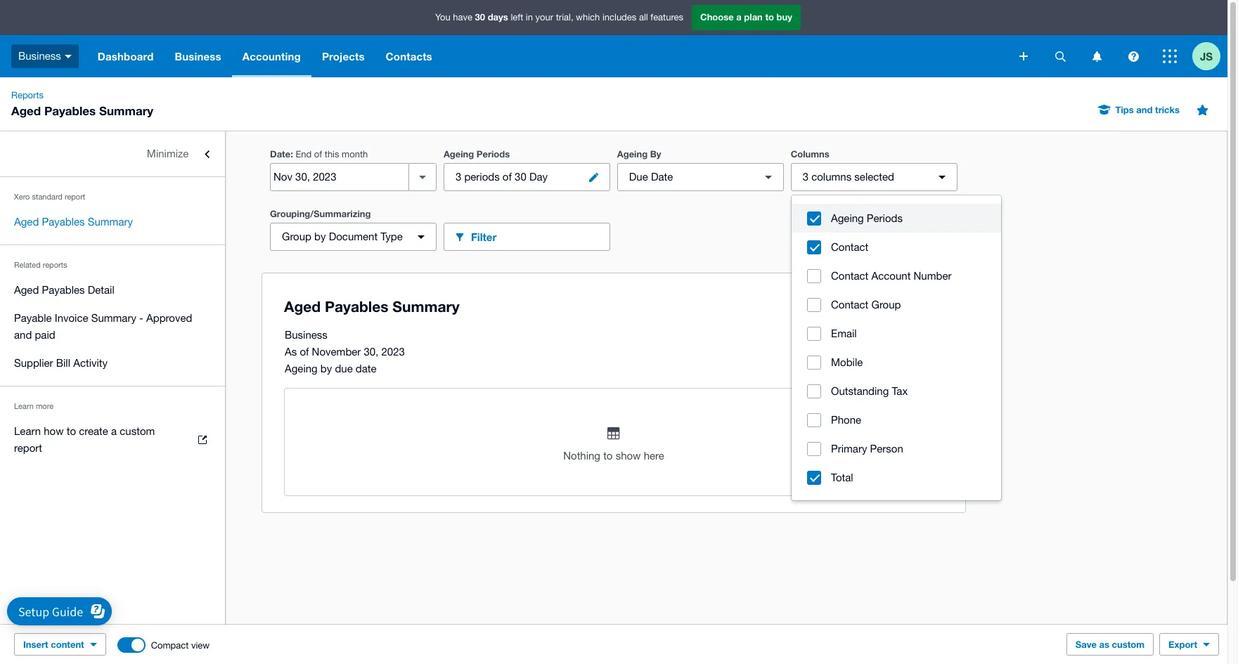 Task type: describe. For each thing, give the bounding box(es) containing it.
reports aged payables summary
[[11, 90, 153, 118]]

tax
[[892, 385, 908, 397]]

contact for contact
[[831, 241, 869, 253]]

show
[[616, 450, 641, 462]]

summary inside 'reports aged payables summary'
[[99, 103, 153, 118]]

learn for learn more
[[14, 402, 34, 411]]

insert content
[[23, 639, 84, 650]]

grouping/summarizing
[[270, 208, 371, 219]]

primary person
[[831, 443, 903, 455]]

learn how to create a custom report
[[14, 425, 155, 454]]

3 periods of 30 day button
[[444, 163, 610, 191]]

payables inside 'reports aged payables summary'
[[44, 103, 96, 118]]

invoice
[[55, 312, 88, 324]]

contact group
[[831, 299, 901, 311]]

supplier
[[14, 357, 53, 369]]

export
[[1169, 639, 1198, 650]]

due date button
[[617, 163, 784, 191]]

choose a plan to buy
[[700, 11, 792, 23]]

outstanding tax button
[[792, 377, 1001, 406]]

3 columns selected
[[803, 171, 894, 183]]

0 horizontal spatial business
[[18, 50, 61, 62]]

and inside 'payable invoice summary - approved and paid'
[[14, 329, 32, 341]]

to inside learn how to create a custom report
[[67, 425, 76, 437]]

insert content button
[[14, 634, 106, 656]]

1 horizontal spatial report
[[65, 193, 85, 201]]

of for business as of november 30, 2023 ageing by due date
[[300, 346, 309, 358]]

ageing inside business as of november 30, 2023 ageing by due date
[[285, 363, 318, 375]]

contact button
[[792, 233, 1001, 262]]

which
[[576, 12, 600, 23]]

day
[[529, 171, 548, 183]]

days
[[488, 11, 508, 23]]

30,
[[364, 346, 379, 358]]

2 horizontal spatial svg image
[[1163, 49, 1177, 63]]

learn how to create a custom report link
[[0, 418, 225, 463]]

0 horizontal spatial svg image
[[1020, 52, 1028, 60]]

due
[[335, 363, 353, 375]]

selected
[[855, 171, 894, 183]]

a inside learn how to create a custom report
[[111, 425, 117, 437]]

custom inside button
[[1112, 639, 1145, 650]]

business as of november 30, 2023 ageing by due date
[[285, 329, 405, 375]]

standard
[[32, 193, 62, 201]]

1 horizontal spatial to
[[603, 450, 613, 462]]

payable invoice summary - approved and paid
[[14, 312, 192, 341]]

0 vertical spatial ageing periods
[[444, 148, 510, 160]]

activity
[[73, 357, 108, 369]]

bill
[[56, 357, 70, 369]]

tricks
[[1155, 104, 1180, 115]]

summary for payables
[[88, 216, 133, 228]]

total button
[[792, 463, 1001, 492]]

1 horizontal spatial svg image
[[1055, 51, 1066, 62]]

nothing
[[563, 450, 601, 462]]

due
[[629, 171, 648, 183]]

document
[[329, 231, 378, 243]]

by inside popup button
[[314, 231, 326, 243]]

view
[[191, 640, 210, 651]]

supplier bill activity
[[14, 357, 108, 369]]

all
[[639, 12, 648, 23]]

tips and tricks button
[[1090, 98, 1188, 121]]

compact view
[[151, 640, 210, 651]]

aged inside 'reports aged payables summary'
[[11, 103, 41, 118]]

approved
[[146, 312, 192, 324]]

2 horizontal spatial svg image
[[1128, 51, 1139, 62]]

group inside button
[[872, 299, 901, 311]]

more
[[859, 231, 885, 243]]

accounting
[[242, 50, 301, 63]]

update
[[912, 231, 949, 243]]

Select end date field
[[271, 164, 408, 191]]

date
[[356, 363, 377, 375]]

contact for contact account number
[[831, 270, 869, 282]]

remove from favorites image
[[1188, 96, 1216, 124]]

create
[[79, 425, 108, 437]]

date inside 'popup button'
[[651, 171, 673, 183]]

learn for learn how to create a custom report
[[14, 425, 41, 437]]

filter button
[[444, 223, 610, 251]]

type
[[381, 231, 403, 243]]

insert
[[23, 639, 48, 650]]

columns
[[812, 171, 852, 183]]

as
[[285, 346, 297, 358]]

a inside banner
[[736, 11, 742, 23]]

3 for 3 periods of 30 day
[[456, 171, 461, 183]]

how
[[44, 425, 64, 437]]

report inside learn how to create a custom report
[[14, 442, 42, 454]]

save as custom
[[1076, 639, 1145, 650]]

and inside button
[[1137, 104, 1153, 115]]

list box containing ageing periods
[[792, 195, 1001, 501]]

2 business button from the left
[[164, 35, 232, 77]]

by inside business as of november 30, 2023 ageing by due date
[[321, 363, 332, 375]]

-
[[139, 312, 143, 324]]

related
[[14, 261, 41, 269]]

filter
[[471, 230, 497, 243]]

features
[[651, 12, 683, 23]]

choose
[[700, 11, 734, 23]]

aged payables detail
[[14, 284, 114, 296]]

1 horizontal spatial svg image
[[1092, 51, 1102, 62]]

reports
[[11, 90, 44, 101]]

dashboard link
[[87, 35, 164, 77]]

columns
[[791, 148, 830, 160]]

periods
[[464, 171, 500, 183]]

paid
[[35, 329, 55, 341]]

contact account number button
[[792, 262, 1001, 290]]

compact
[[151, 640, 189, 651]]

30 inside button
[[515, 171, 527, 183]]

banner containing js
[[0, 0, 1228, 77]]

xero standard report
[[14, 193, 85, 201]]

you have 30 days left in your trial, which includes all features
[[435, 11, 683, 23]]

contacts button
[[375, 35, 443, 77]]



Task type: vqa. For each thing, say whether or not it's contained in the screenshot.
Expand icon for Contact
no



Task type: locate. For each thing, give the bounding box(es) containing it.
total
[[831, 472, 853, 484]]

0 vertical spatial to
[[765, 11, 774, 23]]

30 left day at the top
[[515, 171, 527, 183]]

ageing inside button
[[831, 212, 864, 224]]

custom
[[120, 425, 155, 437], [1112, 639, 1145, 650]]

content
[[51, 639, 84, 650]]

js button
[[1193, 35, 1228, 77]]

primary
[[831, 443, 867, 455]]

group down grouping/summarizing
[[282, 231, 311, 243]]

0 horizontal spatial group
[[282, 231, 311, 243]]

0 horizontal spatial periods
[[477, 148, 510, 160]]

projects
[[322, 50, 365, 63]]

summary up minimize button
[[99, 103, 153, 118]]

0 horizontal spatial custom
[[120, 425, 155, 437]]

payables down xero standard report
[[42, 216, 85, 228]]

summary left -
[[91, 312, 136, 324]]

aged down related
[[14, 284, 39, 296]]

your
[[536, 12, 553, 23]]

0 horizontal spatial to
[[67, 425, 76, 437]]

minimize button
[[0, 140, 225, 168]]

periods up more
[[867, 212, 903, 224]]

outstanding tax
[[831, 385, 908, 397]]

aged payables summary
[[14, 216, 133, 228]]

aged for aged payables detail
[[14, 284, 39, 296]]

detail
[[88, 284, 114, 296]]

contact account number
[[831, 270, 952, 282]]

aged down reports link
[[11, 103, 41, 118]]

contact up email
[[831, 299, 869, 311]]

1 horizontal spatial of
[[314, 149, 322, 160]]

contact
[[831, 241, 869, 253], [831, 270, 869, 282], [831, 299, 869, 311]]

november
[[312, 346, 361, 358]]

projects button
[[311, 35, 375, 77]]

1 horizontal spatial 30
[[515, 171, 527, 183]]

by down grouping/summarizing
[[314, 231, 326, 243]]

1 vertical spatial custom
[[1112, 639, 1145, 650]]

contact inside button
[[831, 270, 869, 282]]

group down account
[[872, 299, 901, 311]]

0 horizontal spatial ageing periods
[[444, 148, 510, 160]]

aged payables detail link
[[0, 276, 225, 304]]

ageing periods inside button
[[831, 212, 903, 224]]

30
[[475, 11, 485, 23], [515, 171, 527, 183]]

group
[[792, 195, 1001, 501]]

30 inside banner
[[475, 11, 485, 23]]

ageing up more
[[831, 212, 864, 224]]

1 business button from the left
[[0, 35, 87, 77]]

export button
[[1160, 634, 1219, 656]]

1 vertical spatial periods
[[867, 212, 903, 224]]

2 vertical spatial contact
[[831, 299, 869, 311]]

to left 'buy'
[[765, 11, 774, 23]]

list box
[[792, 195, 1001, 501]]

1 horizontal spatial ageing periods
[[831, 212, 903, 224]]

of right as on the bottom
[[300, 346, 309, 358]]

payables for summary
[[42, 216, 85, 228]]

1 horizontal spatial a
[[736, 11, 742, 23]]

primary person button
[[792, 435, 1001, 463]]

1 vertical spatial by
[[321, 363, 332, 375]]

2 horizontal spatial of
[[503, 171, 512, 183]]

1 vertical spatial ageing periods
[[831, 212, 903, 224]]

2 vertical spatial to
[[603, 450, 613, 462]]

payables for detail
[[42, 284, 85, 296]]

1 vertical spatial to
[[67, 425, 76, 437]]

js
[[1200, 50, 1213, 62]]

0 horizontal spatial date
[[270, 148, 291, 160]]

and right tips
[[1137, 104, 1153, 115]]

to
[[765, 11, 774, 23], [67, 425, 76, 437], [603, 450, 613, 462]]

minimize
[[147, 148, 189, 160]]

0 horizontal spatial report
[[14, 442, 42, 454]]

learn left more
[[14, 402, 34, 411]]

custom inside learn how to create a custom report
[[120, 425, 155, 437]]

0 horizontal spatial 30
[[475, 11, 485, 23]]

1 learn from the top
[[14, 402, 34, 411]]

of inside button
[[503, 171, 512, 183]]

report up aged payables summary at the left
[[65, 193, 85, 201]]

0 vertical spatial learn
[[14, 402, 34, 411]]

business
[[18, 50, 61, 62], [175, 50, 221, 63], [285, 329, 328, 341]]

aged
[[11, 103, 41, 118], [14, 216, 39, 228], [14, 284, 39, 296]]

summary down minimize button
[[88, 216, 133, 228]]

business inside business as of november 30, 2023 ageing by due date
[[285, 329, 328, 341]]

group containing ageing periods
[[792, 195, 1001, 501]]

3 inside 3 periods of 30 day button
[[456, 171, 461, 183]]

3 periods of 30 day
[[456, 171, 548, 183]]

group by document type button
[[270, 223, 437, 251]]

a left plan
[[736, 11, 742, 23]]

0 vertical spatial custom
[[120, 425, 155, 437]]

to right how
[[67, 425, 76, 437]]

outstanding
[[831, 385, 889, 397]]

1 vertical spatial contact
[[831, 270, 869, 282]]

0 vertical spatial report
[[65, 193, 85, 201]]

ageing down as on the bottom
[[285, 363, 318, 375]]

learn inside learn how to create a custom report
[[14, 425, 41, 437]]

dashboard
[[98, 50, 154, 63]]

related reports
[[14, 261, 67, 269]]

contact up contact group
[[831, 270, 869, 282]]

1 contact from the top
[[831, 241, 869, 253]]

1 horizontal spatial periods
[[867, 212, 903, 224]]

learn more
[[14, 402, 53, 411]]

a right create
[[111, 425, 117, 437]]

supplier bill activity link
[[0, 349, 225, 378]]

2023
[[381, 346, 405, 358]]

svg image
[[1092, 51, 1102, 62], [1128, 51, 1139, 62], [65, 55, 72, 58]]

contact up contact account number
[[831, 241, 869, 253]]

0 horizontal spatial svg image
[[65, 55, 72, 58]]

2 vertical spatial payables
[[42, 284, 85, 296]]

ageing by
[[617, 148, 661, 160]]

navigation inside banner
[[87, 35, 1010, 77]]

contact for contact group
[[831, 299, 869, 311]]

0 horizontal spatial and
[[14, 329, 32, 341]]

2 vertical spatial summary
[[91, 312, 136, 324]]

ageing periods up "periods"
[[444, 148, 510, 160]]

0 horizontal spatial business button
[[0, 35, 87, 77]]

report down learn more
[[14, 442, 42, 454]]

3
[[456, 171, 461, 183], [803, 171, 809, 183]]

0 vertical spatial summary
[[99, 103, 153, 118]]

of right "periods"
[[503, 171, 512, 183]]

periods inside button
[[867, 212, 903, 224]]

1 horizontal spatial and
[[1137, 104, 1153, 115]]

group inside popup button
[[282, 231, 311, 243]]

0 vertical spatial date
[[270, 148, 291, 160]]

nothing to show here
[[563, 450, 664, 462]]

2 horizontal spatial business
[[285, 329, 328, 341]]

banner
[[0, 0, 1228, 77]]

group
[[282, 231, 311, 243], [872, 299, 901, 311]]

1 vertical spatial a
[[111, 425, 117, 437]]

more
[[36, 402, 53, 411]]

0 vertical spatial a
[[736, 11, 742, 23]]

date : end of this month
[[270, 148, 368, 160]]

1 3 from the left
[[456, 171, 461, 183]]

ageing left by
[[617, 148, 648, 160]]

you
[[435, 12, 451, 23]]

1 horizontal spatial group
[[872, 299, 901, 311]]

this
[[325, 149, 339, 160]]

3 down the columns
[[803, 171, 809, 183]]

custom right as at bottom
[[1112, 639, 1145, 650]]

0 vertical spatial payables
[[44, 103, 96, 118]]

1 vertical spatial payables
[[42, 216, 85, 228]]

0 vertical spatial and
[[1137, 104, 1153, 115]]

2 vertical spatial aged
[[14, 284, 39, 296]]

a
[[736, 11, 742, 23], [111, 425, 117, 437]]

update button
[[903, 223, 958, 251]]

date right due
[[651, 171, 673, 183]]

of left this
[[314, 149, 322, 160]]

0 horizontal spatial a
[[111, 425, 117, 437]]

phone button
[[792, 406, 1001, 435]]

2 vertical spatial of
[[300, 346, 309, 358]]

2 horizontal spatial to
[[765, 11, 774, 23]]

of for 3 periods of 30 day
[[503, 171, 512, 183]]

phone
[[831, 414, 861, 426]]

tips and tricks
[[1116, 104, 1180, 115]]

1 vertical spatial of
[[503, 171, 512, 183]]

3 contact from the top
[[831, 299, 869, 311]]

svg image
[[1163, 49, 1177, 63], [1055, 51, 1066, 62], [1020, 52, 1028, 60]]

number
[[914, 270, 952, 282]]

mobile button
[[792, 348, 1001, 377]]

1 vertical spatial summary
[[88, 216, 133, 228]]

and down payable
[[14, 329, 32, 341]]

1 horizontal spatial business
[[175, 50, 221, 63]]

to left show
[[603, 450, 613, 462]]

by left due at the bottom left
[[321, 363, 332, 375]]

payables down reports link
[[44, 103, 96, 118]]

save
[[1076, 639, 1097, 650]]

1 vertical spatial report
[[14, 442, 42, 454]]

payable
[[14, 312, 52, 324]]

1 horizontal spatial date
[[651, 171, 673, 183]]

custom right create
[[120, 425, 155, 437]]

0 horizontal spatial of
[[300, 346, 309, 358]]

payables down reports
[[42, 284, 85, 296]]

1 vertical spatial learn
[[14, 425, 41, 437]]

summary for invoice
[[91, 312, 136, 324]]

more button
[[840, 223, 894, 251]]

aged down "xero"
[[14, 216, 39, 228]]

3 for 3 columns selected
[[803, 171, 809, 183]]

0 vertical spatial 30
[[475, 11, 485, 23]]

0 vertical spatial of
[[314, 149, 322, 160]]

0 vertical spatial group
[[282, 231, 311, 243]]

of inside business as of november 30, 2023 ageing by due date
[[300, 346, 309, 358]]

reports
[[43, 261, 67, 269]]

1 vertical spatial date
[[651, 171, 673, 183]]

navigation
[[87, 35, 1010, 77]]

1 vertical spatial 30
[[515, 171, 527, 183]]

1 horizontal spatial business button
[[164, 35, 232, 77]]

date left end
[[270, 148, 291, 160]]

periods up the 3 periods of 30 day
[[477, 148, 510, 160]]

0 vertical spatial contact
[[831, 241, 869, 253]]

ageing up "periods"
[[444, 148, 474, 160]]

here
[[644, 450, 664, 462]]

0 vertical spatial by
[[314, 231, 326, 243]]

person
[[870, 443, 903, 455]]

1 vertical spatial and
[[14, 329, 32, 341]]

mobile
[[831, 357, 863, 368]]

2 learn from the top
[[14, 425, 41, 437]]

0 vertical spatial aged
[[11, 103, 41, 118]]

2 contact from the top
[[831, 270, 869, 282]]

ageing periods up more
[[831, 212, 903, 224]]

save as custom button
[[1067, 634, 1154, 656]]

1 horizontal spatial custom
[[1112, 639, 1145, 650]]

date
[[270, 148, 291, 160], [651, 171, 673, 183]]

list of convenience dates image
[[408, 163, 437, 191]]

account
[[872, 270, 911, 282]]

1 horizontal spatial 3
[[803, 171, 809, 183]]

summary inside 'payable invoice summary - approved and paid'
[[91, 312, 136, 324]]

left
[[511, 12, 523, 23]]

:
[[291, 148, 293, 160]]

2 3 from the left
[[803, 171, 809, 183]]

0 horizontal spatial 3
[[456, 171, 461, 183]]

as
[[1099, 639, 1110, 650]]

due date
[[629, 171, 673, 183]]

Report title field
[[281, 291, 937, 323]]

3 left "periods"
[[456, 171, 461, 183]]

by
[[314, 231, 326, 243], [321, 363, 332, 375]]

learn down learn more
[[14, 425, 41, 437]]

of inside date : end of this month
[[314, 149, 322, 160]]

aged for aged payables summary
[[14, 216, 39, 228]]

navigation containing dashboard
[[87, 35, 1010, 77]]

xero
[[14, 193, 30, 201]]

1 vertical spatial group
[[872, 299, 901, 311]]

30 right have
[[475, 11, 485, 23]]

contact group button
[[792, 290, 1001, 319]]

0 vertical spatial periods
[[477, 148, 510, 160]]

1 vertical spatial aged
[[14, 216, 39, 228]]



